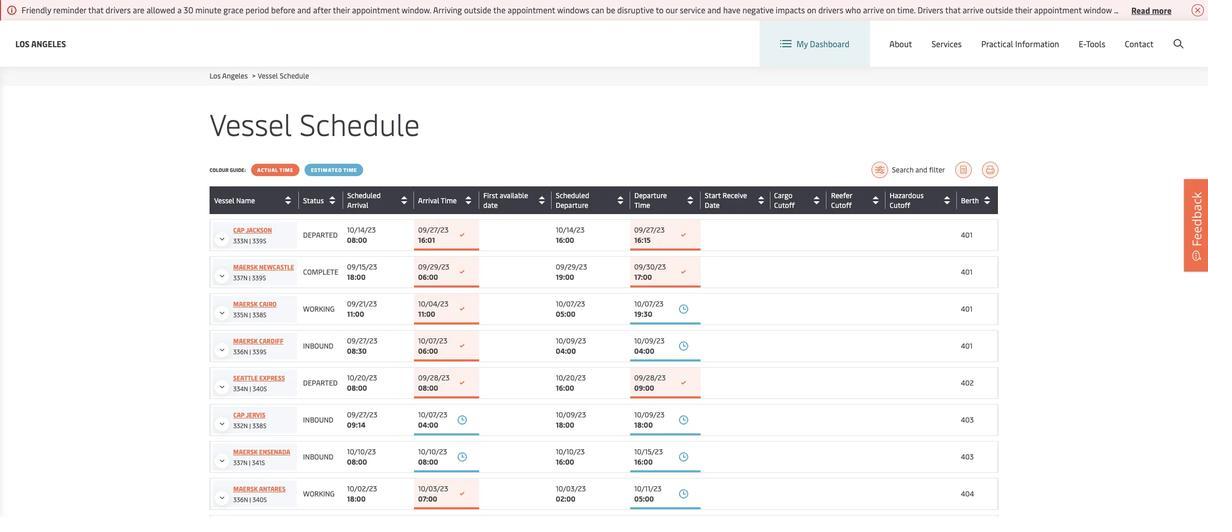 Task type: vqa. For each thing, say whether or not it's contained in the screenshot.


Task type: describe. For each thing, give the bounding box(es) containing it.
1 that from the left
[[88, 4, 104, 15]]

switch location button
[[903, 30, 978, 41]]

services
[[932, 38, 962, 49]]

1 401 from the top
[[961, 230, 973, 240]]

receive for second departure time "button" from the right 'start receive date' "button"
[[723, 191, 747, 200]]

1 10/09/23 04:00 from the left
[[556, 336, 586, 356]]

the
[[493, 4, 506, 15]]

1 departure time button from the left
[[635, 191, 698, 210]]

away. to
[[1167, 4, 1197, 15]]

maersk for 10/02/23
[[233, 485, 258, 493]]

hazardous for second departure time "button" from the right 'start receive date' "button"
[[890, 191, 924, 200]]

10/07/23 05:00
[[556, 299, 585, 319]]

our
[[666, 4, 678, 15]]

1 horizontal spatial los angeles link
[[210, 71, 248, 81]]

start receive date for second departure time "button" from the right 'start receive date' "button"
[[705, 191, 747, 210]]

seattle express 334n | 340s
[[233, 374, 285, 393]]

scheduled departure button for second departure time "button" from the right
[[556, 191, 628, 210]]

09/27/23 for 09:14
[[347, 410, 378, 420]]

1 be from the left
[[607, 4, 616, 15]]

start receive date for 1st departure time "button" from right 'start receive date' "button"
[[705, 191, 747, 210]]

09/30/23
[[635, 262, 666, 272]]

working for 18:00
[[303, 489, 335, 499]]

location
[[946, 30, 978, 41]]

departed for 10/14/23
[[303, 230, 338, 240]]

2 departure time button from the left
[[635, 191, 698, 210]]

cap jervis 332n | 338s
[[233, 411, 267, 430]]

cardiff
[[259, 337, 284, 345]]

09:00
[[635, 383, 655, 393]]

maersk antares 336n | 340s
[[233, 485, 286, 504]]

1 their from the left
[[333, 4, 350, 15]]

cap for departed
[[233, 226, 245, 234]]

actual
[[257, 166, 278, 174]]

berth button for 1st departure time "button" from right 'start receive date' "button"
[[961, 192, 996, 209]]

401 for 10/07/23
[[961, 304, 973, 314]]

10/07/23 06:00
[[418, 336, 448, 356]]

18:00 up the 10/15/23
[[635, 420, 653, 430]]

feedback
[[1189, 192, 1206, 246]]

date for 1st departure time "button" from right 'start receive date' "button"
[[705, 200, 720, 210]]

cap jackson 333n | 339s
[[233, 226, 272, 245]]

scheduled for scheduled departure button corresponding to second departure time "button" from the right
[[556, 191, 590, 200]]

my dashboard
[[797, 38, 850, 49]]

search and filter button
[[872, 162, 946, 178]]

09/15/23 18:00
[[347, 262, 377, 282]]

336n for working
[[233, 496, 248, 504]]

10/20/23 16:00
[[556, 373, 586, 393]]

time for actual time
[[280, 166, 294, 174]]

402
[[961, 378, 974, 388]]

1 berth from the left
[[961, 196, 979, 205]]

09/28/23 09:00
[[635, 373, 666, 393]]

09/27/23 for 16:01
[[418, 225, 449, 235]]

09/28/23 08:00
[[418, 373, 450, 393]]

2 hazardous cutoff from the left
[[890, 191, 924, 210]]

06:00 for 09/29/23 06:00
[[418, 272, 438, 282]]

reefer cutoff button for second departure time "button" from the right 'start receive date' "button"
[[831, 191, 883, 210]]

17:00
[[635, 272, 652, 282]]

friendly reminder that drivers are allowed a 30 minute grace period before and after their appointment window. arriving outside the appointment windows can be disruptive to our service and have negative impacts on drivers who arrive on time. drivers that arrive outside their appointment window will be turned away. to rec
[[22, 4, 1209, 15]]

impacts
[[776, 4, 805, 15]]

2 drivers from the left
[[819, 4, 844, 15]]

09/29/23 for 19:00
[[556, 262, 587, 272]]

maersk for 10/10/23
[[233, 448, 258, 456]]

337n for inbound
[[233, 459, 248, 467]]

340s for departed
[[253, 385, 267, 393]]

335n
[[233, 311, 248, 319]]

scheduled for scheduled departure button for 1st departure time "button" from right
[[556, 191, 590, 200]]

scheduled departure for 1st departure time "button" from right first available date button
[[556, 191, 590, 210]]

09/28/23 for 08:00
[[418, 373, 450, 383]]

1 outside from the left
[[464, 4, 492, 15]]

09/28/23 for 09:00
[[635, 373, 666, 383]]

10/20/23 for 08:00
[[347, 373, 377, 383]]

1 vertical spatial schedule
[[300, 103, 420, 144]]

1 appointment from the left
[[352, 4, 400, 15]]

cairo
[[259, 300, 277, 308]]

09/27/23 16:01
[[418, 225, 449, 245]]

cap for inbound
[[233, 411, 245, 419]]

arriving
[[433, 4, 462, 15]]

who
[[846, 4, 861, 15]]

minute
[[195, 4, 222, 15]]

10/09/23 down "10/20/23 16:00"
[[556, 410, 586, 420]]

30
[[184, 4, 193, 15]]

angeles for los angeles > vessel schedule
[[222, 71, 248, 81]]

time.
[[898, 4, 916, 15]]

2 start from the left
[[705, 191, 721, 200]]

practical
[[982, 38, 1014, 49]]

jervis
[[246, 411, 266, 419]]

09/27/23 for 16:15
[[635, 225, 665, 235]]

window.
[[402, 4, 432, 15]]

10/04/23 11:00
[[418, 299, 449, 319]]

read
[[1132, 4, 1151, 16]]

09/29/23 19:00
[[556, 262, 587, 282]]

scheduled arrival for second departure time "button" from the right
[[347, 191, 381, 210]]

10/11/23 05:00
[[635, 484, 662, 504]]

cargo for 1st departure time "button" from right 'start receive date' "button"
[[774, 191, 793, 200]]

negative
[[743, 4, 774, 15]]

a
[[177, 4, 182, 15]]

1 reefer from the left
[[831, 191, 852, 200]]

status for status button associated with first available date button for second departure time "button" from the right
[[303, 196, 324, 205]]

name for status button associated with 1st departure time "button" from right first available date button
[[236, 196, 255, 205]]

vessel schedule
[[210, 103, 420, 144]]

guide:
[[230, 166, 246, 174]]

>
[[252, 71, 256, 81]]

los angeles
[[15, 38, 66, 49]]

receive for 1st departure time "button" from right 'start receive date' "button"
[[723, 191, 747, 200]]

06:00 for 10/07/23 06:00
[[418, 346, 438, 356]]

about
[[890, 38, 912, 49]]

10/15/23 16:00
[[635, 447, 663, 467]]

19:00
[[556, 272, 574, 282]]

2 that from the left
[[946, 4, 961, 15]]

18:00 up '10/10/23 16:00'
[[556, 420, 575, 430]]

| for 10/20/23 08:00
[[250, 385, 251, 393]]

login / create account link
[[1087, 21, 1189, 51]]

maersk cairo 335n | 338s
[[233, 300, 277, 319]]

09/15/23
[[347, 262, 377, 272]]

date for second departure time "button" from the right 'start receive date' "button"
[[705, 200, 720, 210]]

1 on from the left
[[807, 4, 817, 15]]

maersk for 09/15/23
[[233, 263, 258, 271]]

10/07/23 for 06:00
[[418, 336, 448, 346]]

time for estimated time
[[344, 166, 357, 174]]

10/11/23
[[635, 484, 662, 494]]

404
[[961, 489, 974, 499]]

my
[[797, 38, 808, 49]]

2 berth from the left
[[961, 196, 979, 205]]

11:00 for 10/04/23 11:00
[[418, 309, 435, 319]]

08:00 up 10/03/23 07:00
[[418, 457, 438, 467]]

| for 09/15/23 18:00
[[249, 274, 251, 282]]

16:01
[[418, 235, 435, 245]]

create
[[1133, 30, 1157, 41]]

| for 09/21/23 11:00
[[250, 311, 251, 319]]

1 10/09/23 18:00 from the left
[[556, 410, 586, 430]]

cargo cutoff for second departure time "button" from the right 'start receive date' "button"
[[775, 191, 795, 210]]

status button for 1st departure time "button" from right first available date button
[[303, 192, 341, 209]]

contact
[[1125, 38, 1154, 49]]

10/07/23 04:00
[[418, 410, 448, 430]]

/
[[1128, 30, 1131, 41]]

search and filter
[[892, 165, 946, 175]]

tools
[[1087, 38, 1106, 49]]

actual time
[[257, 166, 294, 174]]

windows
[[557, 4, 590, 15]]

services button
[[932, 21, 962, 67]]

10/15/23
[[635, 447, 663, 457]]

period
[[246, 4, 269, 15]]

332n
[[233, 422, 248, 430]]

2 outside from the left
[[986, 4, 1014, 15]]

reefer cutoff for 1st departure time "button" from right 'start receive date' "button"
[[831, 191, 853, 210]]

contact button
[[1125, 21, 1154, 67]]

04:00 inside 10/07/23 04:00
[[418, 420, 438, 430]]

antares
[[259, 485, 286, 493]]

rec
[[1199, 4, 1209, 15]]

09/27/23 08:30
[[347, 336, 378, 356]]

reminder
[[53, 4, 86, 15]]

status button for first available date button for second departure time "button" from the right
[[303, 192, 340, 209]]

10/03/23 for 07:00
[[418, 484, 448, 494]]

departed for 10/20/23
[[303, 378, 338, 388]]

maersk cardiff 336n | 339s
[[233, 337, 284, 356]]

are
[[133, 4, 145, 15]]

1 start from the left
[[705, 191, 721, 200]]

global
[[1010, 30, 1034, 41]]

date for 1st departure time "button" from right
[[484, 200, 498, 210]]

2 horizontal spatial 04:00
[[635, 346, 655, 356]]

11:00 for 09/21/23 11:00
[[347, 309, 364, 319]]

and inside "search and filter" button
[[916, 165, 928, 175]]

2 10/10/23 from the left
[[418, 447, 447, 457]]

16:00 for 10/20/23 16:00
[[556, 383, 574, 393]]

departure time for 1st departure time "button" from right
[[635, 191, 667, 210]]

berth button for second departure time "button" from the right 'start receive date' "button"
[[961, 192, 996, 209]]

turned
[[1140, 4, 1165, 15]]

available for second departure time "button" from the right
[[500, 191, 529, 200]]

341s
[[252, 459, 265, 467]]



Task type: locate. For each thing, give the bounding box(es) containing it.
complete
[[303, 267, 339, 277]]

339s down jackson
[[252, 237, 266, 245]]

account
[[1159, 30, 1189, 41]]

1 vertical spatial 05:00
[[635, 494, 654, 504]]

0 vertical spatial working
[[303, 304, 335, 314]]

| inside cap jackson 333n | 339s
[[249, 237, 251, 245]]

about button
[[890, 21, 912, 67]]

close alert image
[[1192, 4, 1205, 16]]

18:00 inside 09/15/23 18:00
[[347, 272, 366, 282]]

2 reefer cutoff button from the left
[[831, 191, 883, 210]]

colour guide:
[[210, 166, 246, 174]]

maersk inside maersk cairo 335n | 338s
[[233, 300, 258, 308]]

| inside "maersk ensenada 337n | 341s"
[[249, 459, 251, 467]]

16:00 for 10/10/23 16:00
[[556, 457, 574, 467]]

10/10/23 up 10/03/23 02:00 at the bottom
[[556, 447, 585, 457]]

2 on from the left
[[886, 4, 896, 15]]

hazardous cutoff button for berth button related to 1st departure time "button" from right 'start receive date' "button"
[[890, 191, 955, 210]]

05:00
[[556, 309, 576, 319], [635, 494, 654, 504]]

2 10/14/23 from the left
[[556, 225, 585, 235]]

1 10/20/23 from the left
[[347, 373, 377, 383]]

and left filter
[[916, 165, 928, 175]]

date for second departure time "button" from the right
[[484, 200, 498, 210]]

0 horizontal spatial 10/03/23
[[418, 484, 448, 494]]

read more
[[1132, 4, 1172, 16]]

1 horizontal spatial on
[[886, 4, 896, 15]]

1 vertical spatial los angeles link
[[210, 71, 248, 81]]

2 10/09/23 04:00 from the left
[[635, 336, 665, 356]]

cap up 332n
[[233, 411, 245, 419]]

1 start receive date button from the left
[[705, 191, 768, 210]]

08:00 up '10/02/23'
[[347, 457, 367, 467]]

| right 332n
[[249, 422, 251, 430]]

2 hazardous from the left
[[890, 191, 924, 200]]

16:00 inside 10/14/23 16:00
[[556, 235, 574, 245]]

1 berth button from the left
[[961, 192, 996, 209]]

1 horizontal spatial angeles
[[222, 71, 248, 81]]

1 vertical spatial 337n
[[233, 459, 248, 467]]

vessel name for status button associated with first available date button for second departure time "button" from the right
[[214, 196, 255, 205]]

338s down jervis
[[252, 422, 267, 430]]

their
[[333, 4, 350, 15], [1015, 4, 1033, 15]]

0 horizontal spatial time
[[280, 166, 294, 174]]

403
[[961, 415, 974, 425], [961, 452, 974, 462]]

2 their from the left
[[1015, 4, 1033, 15]]

1 horizontal spatial 11:00
[[418, 309, 435, 319]]

10/10/23 08:00
[[347, 447, 376, 467], [418, 447, 447, 467]]

0 horizontal spatial drivers
[[106, 4, 131, 15]]

05:00 down 10/11/23
[[635, 494, 654, 504]]

10/07/23 for 05:00
[[556, 299, 585, 309]]

| right the 335n
[[250, 311, 251, 319]]

0 vertical spatial departed
[[303, 230, 338, 240]]

be right can
[[607, 4, 616, 15]]

338s
[[253, 311, 267, 319], [252, 422, 267, 430]]

1 340s from the top
[[253, 385, 267, 393]]

0 vertical spatial 339s
[[252, 237, 266, 245]]

10/07/23 for 04:00
[[418, 410, 448, 420]]

1 horizontal spatial 04:00
[[556, 346, 576, 356]]

seattle
[[233, 374, 258, 382]]

maersk inside "maersk ensenada 337n | 341s"
[[233, 448, 258, 456]]

1 hazardous cutoff button from the left
[[890, 191, 955, 210]]

403 for 10/15/23
[[961, 452, 974, 462]]

1 horizontal spatial 09/29/23
[[556, 262, 587, 272]]

los for los angeles > vessel schedule
[[210, 71, 221, 81]]

and left have
[[708, 4, 721, 15]]

appointment
[[352, 4, 400, 15], [508, 4, 555, 15], [1035, 4, 1082, 15]]

0 vertical spatial 336n
[[233, 348, 248, 356]]

1 horizontal spatial 10/03/23
[[556, 484, 586, 494]]

arrival time
[[418, 196, 457, 205], [418, 196, 457, 205]]

1 horizontal spatial los
[[210, 71, 221, 81]]

337n up maersk cairo 335n | 338s
[[233, 274, 248, 282]]

339s down cardiff
[[253, 348, 267, 356]]

1 vertical spatial angeles
[[222, 71, 248, 81]]

reefer cutoff button
[[831, 191, 883, 210], [831, 191, 883, 210]]

2 reefer cutoff from the left
[[831, 191, 853, 210]]

maersk newcastle 337n | 339s
[[233, 263, 294, 282]]

available for 1st departure time "button" from right
[[500, 191, 528, 200]]

10/10/23 08:00 up '10/02/23'
[[347, 447, 376, 467]]

0 vertical spatial schedule
[[280, 71, 309, 81]]

maersk for 09/21/23
[[233, 300, 258, 308]]

los left > on the left of page
[[210, 71, 221, 81]]

2 scheduled arrival button from the left
[[347, 191, 412, 210]]

10/09/23 down 09:00
[[635, 410, 665, 420]]

1 vertical spatial los
[[210, 71, 221, 81]]

10/09/23 04:00 up "10/20/23 16:00"
[[556, 336, 586, 356]]

16:00 inside 10/15/23 16:00
[[635, 457, 653, 467]]

1 hazardous from the left
[[890, 191, 924, 200]]

1 inbound from the top
[[303, 341, 334, 351]]

berth button
[[961, 192, 996, 209], [961, 192, 996, 209]]

10/10/23 down 10/07/23 04:00
[[418, 447, 447, 457]]

1 337n from the top
[[233, 274, 248, 282]]

1 horizontal spatial drivers
[[819, 4, 844, 15]]

after
[[313, 4, 331, 15]]

| left 341s
[[249, 459, 251, 467]]

339s inside cap jackson 333n | 339s
[[252, 237, 266, 245]]

have
[[723, 4, 741, 15]]

10/20/23
[[347, 373, 377, 383], [556, 373, 586, 383]]

10/10/23 08:00 down 10/07/23 04:00
[[418, 447, 447, 467]]

08:00 inside 10/20/23 08:00
[[347, 383, 367, 393]]

express
[[259, 374, 285, 382]]

practical information button
[[982, 21, 1060, 67]]

2 maersk from the top
[[233, 300, 258, 308]]

18:00 down 09/15/23
[[347, 272, 366, 282]]

09/27/23 up 09:14
[[347, 410, 378, 420]]

drivers left "are"
[[106, 4, 131, 15]]

2 departed from the top
[[303, 378, 338, 388]]

0 horizontal spatial los angeles link
[[15, 37, 66, 50]]

337n for complete
[[233, 274, 248, 282]]

06:00
[[418, 272, 438, 282], [418, 346, 438, 356]]

0 horizontal spatial their
[[333, 4, 350, 15]]

maersk inside the maersk cardiff 336n | 339s
[[233, 337, 258, 345]]

05:00 for 10/07/23 05:00
[[556, 309, 576, 319]]

1 06:00 from the top
[[418, 272, 438, 282]]

0 vertical spatial angeles
[[31, 38, 66, 49]]

403 up 404
[[961, 452, 974, 462]]

1 10/10/23 08:00 from the left
[[347, 447, 376, 467]]

2 11:00 from the left
[[418, 309, 435, 319]]

cargo cutoff button for second departure time "button" from the right 'start receive date' "button"
[[775, 191, 825, 210]]

first available date for 1st departure time "button" from right
[[484, 191, 528, 210]]

06:00 up 10/04/23
[[418, 272, 438, 282]]

336n for inbound
[[233, 348, 248, 356]]

hazardous
[[890, 191, 924, 200], [890, 191, 924, 200]]

scheduled departure button
[[556, 191, 628, 210], [556, 191, 628, 210]]

scheduled for scheduled arrival "button" associated with status button associated with 1st departure time "button" from right first available date button
[[347, 191, 381, 200]]

2 appointment from the left
[[508, 4, 555, 15]]

10/03/23 up 07:00
[[418, 484, 448, 494]]

filter
[[930, 165, 946, 175]]

1 drivers from the left
[[106, 4, 131, 15]]

estimated
[[311, 166, 342, 174]]

los for los angeles
[[15, 38, 30, 49]]

angeles down friendly
[[31, 38, 66, 49]]

more
[[1153, 4, 1172, 16]]

0 horizontal spatial angeles
[[31, 38, 66, 49]]

cargo cutoff button for 1st departure time "button" from right 'start receive date' "button"
[[774, 191, 824, 210]]

global menu
[[1010, 30, 1057, 41]]

09/29/23 06:00
[[418, 262, 450, 282]]

cap inside cap jervis 332n | 338s
[[233, 411, 245, 419]]

that
[[88, 4, 104, 15], [946, 4, 961, 15]]

1 vertical spatial 338s
[[252, 422, 267, 430]]

2 336n from the top
[[233, 496, 248, 504]]

06:00 up "09/28/23 08:00"
[[418, 346, 438, 356]]

cap inside cap jackson 333n | 339s
[[233, 226, 245, 234]]

2 reefer from the left
[[831, 191, 853, 200]]

1 09/28/23 from the left
[[418, 373, 450, 383]]

working
[[303, 304, 335, 314], [303, 489, 335, 499]]

1 horizontal spatial 09/28/23
[[635, 373, 666, 383]]

0 horizontal spatial outside
[[464, 4, 492, 15]]

339s inside the maersk cardiff 336n | 339s
[[253, 348, 267, 356]]

and left after
[[297, 4, 311, 15]]

read more button
[[1132, 4, 1172, 16]]

08:00 up 10/07/23 04:00
[[418, 383, 438, 393]]

08:00 inside "09/28/23 08:00"
[[418, 383, 438, 393]]

scheduled
[[347, 191, 381, 200], [347, 191, 381, 200], [556, 191, 590, 200], [556, 191, 590, 200]]

1 vertical spatial 340s
[[253, 496, 267, 504]]

scheduled arrival
[[347, 191, 381, 210], [347, 191, 381, 210]]

inbound right the ensenada
[[303, 452, 334, 462]]

339s down newcastle
[[252, 274, 266, 282]]

2 start receive date button from the left
[[705, 191, 768, 210]]

login
[[1106, 30, 1126, 41]]

1 10/03/23 from the left
[[418, 484, 448, 494]]

angeles for los angeles
[[31, 38, 66, 49]]

| inside maersk cairo 335n | 338s
[[250, 311, 251, 319]]

10/02/23 18:00
[[347, 484, 377, 504]]

339s for complete
[[252, 274, 266, 282]]

practical information
[[982, 38, 1060, 49]]

4 401 from the top
[[961, 341, 973, 351]]

first available date for second departure time "button" from the right
[[484, 191, 529, 210]]

339s for departed
[[252, 237, 266, 245]]

08:00 up 09/15/23
[[347, 235, 367, 245]]

1 scheduled arrival from the left
[[347, 191, 381, 210]]

| for 10/14/23 08:00
[[249, 237, 251, 245]]

1 horizontal spatial outside
[[986, 4, 1014, 15]]

0 horizontal spatial 10/10/23 08:00
[[347, 447, 376, 467]]

vessel
[[258, 71, 278, 81], [210, 103, 292, 144], [214, 196, 234, 205], [214, 196, 234, 205]]

time right estimated
[[344, 166, 357, 174]]

1 start receive date from the left
[[705, 191, 747, 210]]

their right after
[[333, 4, 350, 15]]

3 401 from the top
[[961, 304, 973, 314]]

2 403 from the top
[[961, 452, 974, 462]]

1 vertical spatial cap
[[233, 411, 245, 419]]

that right drivers
[[946, 4, 961, 15]]

departure time for second departure time "button" from the right
[[635, 191, 667, 210]]

0 horizontal spatial appointment
[[352, 4, 400, 15]]

16:00 for 10/14/23 16:00
[[556, 235, 574, 245]]

10/07/23 for 19:30
[[635, 299, 664, 309]]

cargo
[[774, 191, 793, 200], [775, 191, 793, 200]]

2 horizontal spatial and
[[916, 165, 928, 175]]

1 336n from the top
[[233, 348, 248, 356]]

16:00 inside '10/10/23 16:00'
[[556, 457, 574, 467]]

e-tools
[[1079, 38, 1106, 49]]

0 horizontal spatial on
[[807, 4, 817, 15]]

2 arrive from the left
[[963, 4, 984, 15]]

0 vertical spatial 340s
[[253, 385, 267, 393]]

cargo cutoff
[[774, 191, 795, 210], [775, 191, 795, 210]]

2 vertical spatial 339s
[[253, 348, 267, 356]]

1 horizontal spatial that
[[946, 4, 961, 15]]

10/03/23 up 02:00
[[556, 484, 586, 494]]

1 vertical spatial working
[[303, 489, 335, 499]]

10/07/23 up 19:30 at the right bottom of the page
[[635, 299, 664, 309]]

10/09/23 18:00 down "10/20/23 16:00"
[[556, 410, 586, 430]]

1 horizontal spatial time
[[344, 166, 357, 174]]

their up global
[[1015, 4, 1033, 15]]

2 start receive date from the left
[[705, 191, 747, 210]]

maersk inside maersk newcastle 337n | 339s
[[233, 263, 258, 271]]

| up seattle
[[250, 348, 251, 356]]

2 10/09/23 18:00 from the left
[[635, 410, 665, 430]]

2 338s from the top
[[252, 422, 267, 430]]

09/27/23
[[418, 225, 449, 235], [635, 225, 665, 235], [347, 336, 378, 346], [347, 410, 378, 420]]

maersk down 333n
[[233, 263, 258, 271]]

0 vertical spatial 05:00
[[556, 309, 576, 319]]

0 horizontal spatial 10/09/23 18:00
[[556, 410, 586, 430]]

401 for 10/09/23
[[961, 341, 973, 351]]

0 horizontal spatial 05:00
[[556, 309, 576, 319]]

outside up practical
[[986, 4, 1014, 15]]

2 inbound from the top
[[303, 415, 334, 425]]

10/07/23
[[556, 299, 585, 309], [635, 299, 664, 309], [418, 336, 448, 346], [418, 410, 448, 420]]

4 maersk from the top
[[233, 448, 258, 456]]

2 scheduled arrival from the left
[[347, 191, 381, 210]]

| right 334n
[[250, 385, 251, 393]]

11:00 inside "09/21/23 11:00"
[[347, 309, 364, 319]]

1 horizontal spatial arrive
[[963, 4, 984, 15]]

16:15
[[635, 235, 651, 245]]

first available date button for 1st departure time "button" from right
[[484, 191, 549, 210]]

1 reefer cutoff button from the left
[[831, 191, 883, 210]]

11:00 down 10/04/23
[[418, 309, 435, 319]]

los angeles link down friendly
[[15, 37, 66, 50]]

friendly
[[22, 4, 51, 15]]

0 horizontal spatial 09/28/23
[[418, 373, 450, 383]]

11:00 down the '09/21/23'
[[347, 309, 364, 319]]

403 down 402
[[961, 415, 974, 425]]

los down friendly
[[15, 38, 30, 49]]

04:00 up 09/28/23 09:00
[[635, 346, 655, 356]]

first
[[484, 191, 498, 200], [484, 191, 498, 200]]

340s for working
[[253, 496, 267, 504]]

scheduled arrival button for status button associated with 1st departure time "button" from right first available date button
[[347, 191, 412, 210]]

1 10/14/23 from the left
[[347, 225, 376, 235]]

05:00 for 10/11/23 05:00
[[635, 494, 654, 504]]

18:00 inside 10/02/23 18:00
[[347, 494, 366, 504]]

1 cap from the top
[[233, 226, 245, 234]]

cargo cutoff for 1st departure time "button" from right 'start receive date' "button"
[[774, 191, 795, 210]]

08:00 for 10/10/23 08:00
[[347, 457, 367, 467]]

09/28/23 down the 10/07/23 06:00
[[418, 373, 450, 383]]

10/09/23 down the 10/07/23 05:00
[[556, 336, 586, 346]]

3 10/10/23 from the left
[[556, 447, 585, 457]]

2 berth button from the left
[[961, 192, 996, 209]]

1 reefer cutoff from the left
[[831, 191, 852, 210]]

09/29/23 for 06:00
[[418, 262, 450, 272]]

10/07/23 down 10/04/23 11:00 on the left of the page
[[418, 336, 448, 346]]

09/27/23 up 16:15
[[635, 225, 665, 235]]

angeles left > on the left of page
[[222, 71, 248, 81]]

16:00 for 10/15/23 16:00
[[635, 457, 653, 467]]

appointment left window.
[[352, 4, 400, 15]]

09/28/23 up 09:00
[[635, 373, 666, 383]]

on right impacts
[[807, 4, 817, 15]]

338s inside cap jervis 332n | 338s
[[252, 422, 267, 430]]

2 horizontal spatial appointment
[[1035, 4, 1082, 15]]

338s for inbound
[[252, 422, 267, 430]]

| for 09/27/23 08:30
[[250, 348, 251, 356]]

2 10/10/23 08:00 from the left
[[418, 447, 447, 467]]

1 departure time from the left
[[635, 191, 667, 210]]

3 maersk from the top
[[233, 337, 258, 345]]

reefer cutoff for second departure time "button" from the right 'start receive date' "button"
[[831, 191, 852, 210]]

2 401 from the top
[[961, 267, 973, 277]]

1 vertical spatial 339s
[[252, 274, 266, 282]]

0 horizontal spatial 04:00
[[418, 420, 438, 430]]

maersk for 09/27/23
[[233, 337, 258, 345]]

switch
[[919, 30, 944, 41]]

grace
[[224, 4, 244, 15]]

| inside cap jervis 332n | 338s
[[249, 422, 251, 430]]

2 09/28/23 from the left
[[635, 373, 666, 383]]

colour
[[210, 166, 229, 174]]

0 horizontal spatial 10/10/23
[[347, 447, 376, 457]]

1 horizontal spatial 10/09/23 18:00
[[635, 410, 665, 430]]

10/14/23 for 16:00
[[556, 225, 585, 235]]

340s down express on the left of the page
[[253, 385, 267, 393]]

appointment up menu
[[1035, 4, 1082, 15]]

0 horizontal spatial 10/20/23
[[347, 373, 377, 383]]

04:00 down "09/28/23 08:00"
[[418, 420, 438, 430]]

| inside maersk antares 336n | 340s
[[250, 496, 251, 504]]

working left 10/02/23 18:00
[[303, 489, 335, 499]]

337n inside maersk newcastle 337n | 339s
[[233, 274, 248, 282]]

| inside the maersk cardiff 336n | 339s
[[250, 348, 251, 356]]

07:00
[[418, 494, 438, 504]]

3 appointment from the left
[[1035, 4, 1082, 15]]

2 hazardous cutoff button from the left
[[890, 191, 955, 210]]

340s down the antares
[[253, 496, 267, 504]]

04:00 up "10/20/23 16:00"
[[556, 346, 576, 356]]

| inside seattle express 334n | 340s
[[250, 385, 251, 393]]

los angeles > vessel schedule
[[210, 71, 309, 81]]

09/29/23 up 19:00
[[556, 262, 587, 272]]

1 horizontal spatial 10/20/23
[[556, 373, 586, 383]]

first available date button for second departure time "button" from the right
[[484, 191, 549, 210]]

05:00 down 19:00
[[556, 309, 576, 319]]

10/09/23 04:00
[[556, 336, 586, 356], [635, 336, 665, 356]]

06:00 inside 09/29/23 06:00
[[418, 272, 438, 282]]

| down "maersk ensenada 337n | 341s"
[[250, 496, 251, 504]]

that right reminder at the left top of page
[[88, 4, 104, 15]]

start receive date button for 1st departure time "button" from right
[[705, 191, 768, 210]]

0 vertical spatial 06:00
[[418, 272, 438, 282]]

maersk up 341s
[[233, 448, 258, 456]]

menu
[[1036, 30, 1057, 41]]

hazardous for 1st departure time "button" from right 'start receive date' "button"
[[890, 191, 924, 200]]

0 horizontal spatial 10/09/23 04:00
[[556, 336, 586, 356]]

my dashboard button
[[780, 21, 850, 67]]

2 337n from the top
[[233, 459, 248, 467]]

0 horizontal spatial los
[[15, 38, 30, 49]]

0 vertical spatial los
[[15, 38, 30, 49]]

hazardous cutoff button for berth button corresponding to second departure time "button" from the right 'start receive date' "button"
[[890, 191, 955, 210]]

| for 09/27/23 09:14
[[249, 422, 251, 430]]

1 horizontal spatial 10/10/23
[[418, 447, 447, 457]]

1 338s from the top
[[253, 311, 267, 319]]

337n left 341s
[[233, 459, 248, 467]]

338s down cairo
[[253, 311, 267, 319]]

1 vertical spatial inbound
[[303, 415, 334, 425]]

18:00
[[347, 272, 366, 282], [556, 420, 575, 430], [635, 420, 653, 430], [347, 494, 366, 504]]

2 cap from the top
[[233, 411, 245, 419]]

departed left 10/20/23 08:00
[[303, 378, 338, 388]]

1 horizontal spatial and
[[708, 4, 721, 15]]

10/10/23 16:00
[[556, 447, 585, 467]]

drivers left 'who'
[[819, 4, 844, 15]]

2 horizontal spatial 10/10/23
[[556, 447, 585, 457]]

2 departure time from the left
[[635, 191, 667, 210]]

11:00 inside 10/04/23 11:00
[[418, 309, 435, 319]]

10/07/23 down 19:00
[[556, 299, 585, 309]]

0 vertical spatial 337n
[[233, 274, 248, 282]]

window
[[1084, 4, 1113, 15]]

336n inside the maersk cardiff 336n | 339s
[[233, 348, 248, 356]]

0 vertical spatial los angeles link
[[15, 37, 66, 50]]

10/20/23 for 16:00
[[556, 373, 586, 383]]

scheduled departure for first available date button for second departure time "button" from the right
[[556, 191, 590, 210]]

departure time
[[635, 191, 667, 210], [635, 191, 667, 210]]

maersk inside maersk antares 336n | 340s
[[233, 485, 258, 493]]

inbound for 08:30
[[303, 341, 334, 351]]

337n inside "maersk ensenada 337n | 341s"
[[233, 459, 248, 467]]

to
[[656, 4, 664, 15]]

05:00 inside 10/11/23 05:00
[[635, 494, 654, 504]]

start receive date button for second departure time "button" from the right
[[705, 191, 768, 210]]

status for status button associated with 1st departure time "button" from right first available date button
[[303, 196, 324, 205]]

1 horizontal spatial appointment
[[508, 4, 555, 15]]

336n inside maersk antares 336n | 340s
[[233, 496, 248, 504]]

18:00 down '10/02/23'
[[347, 494, 366, 504]]

10/09/23 18:00 up the 10/15/23
[[635, 410, 665, 430]]

5 maersk from the top
[[233, 485, 258, 493]]

09/27/23 up 16:01
[[418, 225, 449, 235]]

1 date from the left
[[705, 200, 720, 210]]

time right the actual
[[280, 166, 294, 174]]

1 vertical spatial departed
[[303, 378, 338, 388]]

1 maersk from the top
[[233, 263, 258, 271]]

06:00 inside the 10/07/23 06:00
[[418, 346, 438, 356]]

09/27/23 for 08:30
[[347, 336, 378, 346]]

08:00 up 09/27/23 09:14
[[347, 383, 367, 393]]

1 vertical spatial 336n
[[233, 496, 248, 504]]

340s inside maersk antares 336n | 340s
[[253, 496, 267, 504]]

10/03/23 07:00
[[418, 484, 448, 504]]

09/30/23 17:00
[[635, 262, 666, 282]]

2 be from the left
[[1129, 4, 1138, 15]]

10/07/23 19:30
[[635, 299, 664, 319]]

2 06:00 from the top
[[418, 346, 438, 356]]

10/09/23 down 19:30 at the right bottom of the page
[[635, 336, 665, 346]]

switch location
[[919, 30, 978, 41]]

0 vertical spatial 403
[[961, 415, 974, 425]]

los angeles link left > on the left of page
[[210, 71, 248, 81]]

be
[[607, 4, 616, 15], [1129, 4, 1138, 15]]

working down complete
[[303, 304, 335, 314]]

336n up seattle
[[233, 348, 248, 356]]

| for 10/02/23 18:00
[[250, 496, 251, 504]]

10/07/23 down "09/28/23 08:00"
[[418, 410, 448, 420]]

1 horizontal spatial be
[[1129, 4, 1138, 15]]

339s for inbound
[[253, 348, 267, 356]]

0 horizontal spatial 10/14/23
[[347, 225, 376, 235]]

09/21/23 11:00
[[347, 299, 377, 319]]

0 vertical spatial cap
[[233, 226, 245, 234]]

401 for 09/30/23
[[961, 267, 973, 277]]

1 departed from the top
[[303, 230, 338, 240]]

1 horizontal spatial their
[[1015, 4, 1033, 15]]

1 09/29/23 from the left
[[418, 262, 450, 272]]

inbound left 09:14
[[303, 415, 334, 425]]

inbound left 08:30 on the bottom of the page
[[303, 341, 334, 351]]

arrive right 'who'
[[863, 4, 884, 15]]

2 time from the left
[[344, 166, 357, 174]]

19:30
[[635, 309, 653, 319]]

working for 11:00
[[303, 304, 335, 314]]

0 horizontal spatial be
[[607, 4, 616, 15]]

2 vertical spatial inbound
[[303, 452, 334, 462]]

05:00 inside the 10/07/23 05:00
[[556, 309, 576, 319]]

333n
[[233, 237, 248, 245]]

1 scheduled arrival button from the left
[[347, 191, 412, 210]]

cargo cutoff button
[[774, 191, 824, 210], [775, 191, 825, 210]]

departed up complete
[[303, 230, 338, 240]]

maersk left the antares
[[233, 485, 258, 493]]

338s inside maersk cairo 335n | 338s
[[253, 311, 267, 319]]

08:00 for 09/28/23 08:00
[[347, 383, 367, 393]]

scheduled departure button for 1st departure time "button" from right
[[556, 191, 628, 210]]

1 time from the left
[[280, 166, 294, 174]]

0 horizontal spatial 11:00
[[347, 309, 364, 319]]

maersk left cardiff
[[233, 337, 258, 345]]

2 date from the left
[[705, 200, 720, 210]]

1 arrive from the left
[[863, 4, 884, 15]]

| inside maersk newcastle 337n | 339s
[[249, 274, 251, 282]]

340s inside seattle express 334n | 340s
[[253, 385, 267, 393]]

scheduled for scheduled arrival "button" associated with status button associated with first available date button for second departure time "button" from the right
[[347, 191, 381, 200]]

1 10/10/23 from the left
[[347, 447, 376, 457]]

0 horizontal spatial and
[[297, 4, 311, 15]]

on left time.
[[886, 4, 896, 15]]

08:00 for 09/27/23 16:01
[[347, 235, 367, 245]]

10/14/23 for 08:00
[[347, 225, 376, 235]]

1 vertical spatial 06:00
[[418, 346, 438, 356]]

0 horizontal spatial arrive
[[863, 4, 884, 15]]

08:00 inside 10/14/23 08:00
[[347, 235, 367, 245]]

e-
[[1079, 38, 1087, 49]]

1 11:00 from the left
[[347, 309, 364, 319]]

1 hazardous cutoff from the left
[[890, 191, 924, 210]]

2 340s from the top
[[253, 496, 267, 504]]

339s inside maersk newcastle 337n | 339s
[[252, 274, 266, 282]]

2 10/20/23 from the left
[[556, 373, 586, 383]]

10/03/23 for 02:00
[[556, 484, 586, 494]]

1 vertical spatial 403
[[961, 452, 974, 462]]

1 horizontal spatial 10/09/23 04:00
[[635, 336, 665, 356]]

0 horizontal spatial that
[[88, 4, 104, 15]]

3 inbound from the top
[[303, 452, 334, 462]]

2 working from the top
[[303, 489, 335, 499]]

inbound for 08:00
[[303, 452, 334, 462]]

336n
[[233, 348, 248, 356], [233, 496, 248, 504]]

1 horizontal spatial 05:00
[[635, 494, 654, 504]]

2 10/03/23 from the left
[[556, 484, 586, 494]]

global menu button
[[988, 20, 1068, 51]]

1 horizontal spatial 10/10/23 08:00
[[418, 447, 447, 467]]

reefer cutoff button for 1st departure time "button" from right 'start receive date' "button"
[[831, 191, 883, 210]]

0 horizontal spatial 09/29/23
[[418, 262, 450, 272]]

10/14/23
[[347, 225, 376, 235], [556, 225, 585, 235]]

| for 10/10/23 08:00
[[249, 459, 251, 467]]

1 horizontal spatial 10/14/23
[[556, 225, 585, 235]]

berth
[[961, 196, 979, 205], [961, 196, 979, 205]]

outside
[[464, 4, 492, 15], [986, 4, 1014, 15]]

10/10/23 down 09:14
[[347, 447, 376, 457]]

e-tools button
[[1079, 21, 1106, 67]]

0 vertical spatial inbound
[[303, 341, 334, 351]]

2 09/29/23 from the left
[[556, 262, 587, 272]]

outside left the the
[[464, 4, 492, 15]]

09/29/23 down 16:01
[[418, 262, 450, 272]]

09/27/23 up 08:30 on the bottom of the page
[[347, 336, 378, 346]]

0 vertical spatial 338s
[[253, 311, 267, 319]]

| right 333n
[[249, 237, 251, 245]]

cutoff
[[774, 200, 795, 210], [775, 200, 795, 210], [831, 200, 852, 210], [831, 200, 852, 210], [890, 200, 911, 210], [890, 200, 911, 210]]

10/09/23 04:00 down 19:30 at the right bottom of the page
[[635, 336, 665, 356]]

vessel name
[[214, 196, 255, 205], [214, 196, 255, 205]]

1 working from the top
[[303, 304, 335, 314]]

cap up 333n
[[233, 226, 245, 234]]

403 for 10/09/23
[[961, 415, 974, 425]]

16:00 inside "10/20/23 16:00"
[[556, 383, 574, 393]]

departure time button
[[635, 191, 698, 210], [635, 191, 698, 210]]



